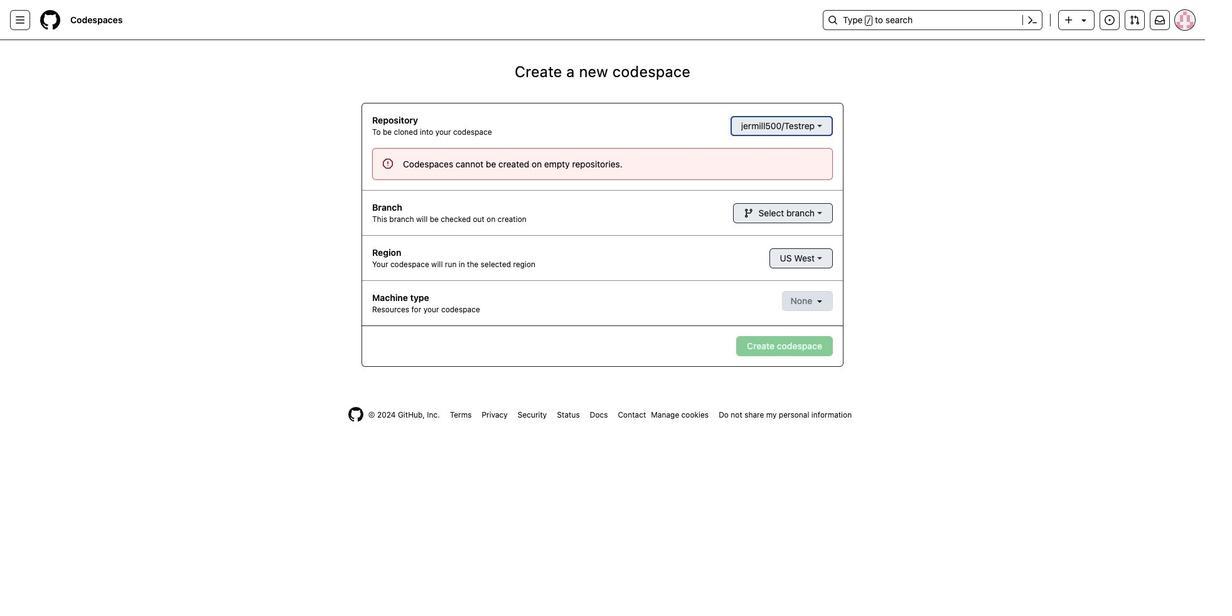 Task type: vqa. For each thing, say whether or not it's contained in the screenshot.
as to the top
no



Task type: describe. For each thing, give the bounding box(es) containing it.
command palette image
[[1028, 15, 1038, 25]]

git pull request image
[[1130, 15, 1140, 25]]

issue opened image
[[1105, 15, 1115, 25]]

triangle down image
[[815, 296, 825, 306]]

1 horizontal spatial homepage image
[[348, 407, 363, 422]]



Task type: locate. For each thing, give the bounding box(es) containing it.
notifications image
[[1155, 15, 1165, 25]]

triangle down image
[[1079, 15, 1089, 25]]

stop image
[[383, 159, 393, 169]]

1 vertical spatial homepage image
[[348, 407, 363, 422]]

homepage image
[[40, 10, 60, 30], [348, 407, 363, 422]]

0 vertical spatial homepage image
[[40, 10, 60, 30]]

0 horizontal spatial homepage image
[[40, 10, 60, 30]]

git branch image
[[744, 208, 754, 218]]



